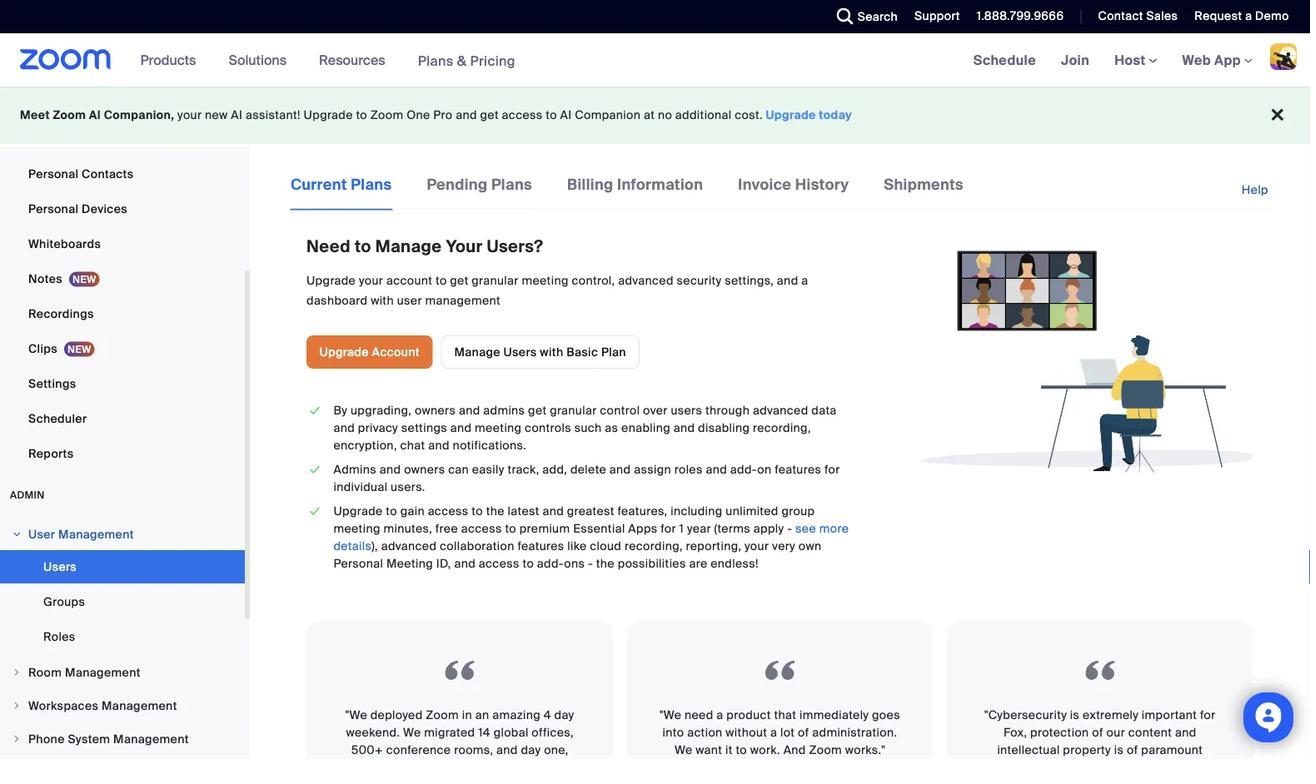 Task type: vqa. For each thing, say whether or not it's contained in the screenshot.
bottom for
yes



Task type: describe. For each thing, give the bounding box(es) containing it.
1.888.799.9666 button up "schedule"
[[965, 0, 1069, 33]]

room management
[[28, 665, 141, 681]]

meeting inside by upgrading, owners and admins get granular control over users through advanced data and privacy settings and meeting controls such as enabling and disabling recording, encryption, chat and notifications.
[[475, 421, 522, 436]]

users
[[671, 403, 703, 419]]

security
[[677, 273, 722, 288]]

like
[[568, 539, 587, 554]]

see
[[796, 522, 817, 537]]

encryption,
[[334, 438, 397, 454]]

recording, inside ), advanced collaboration features like cloud recording, reporting, your very own personal meeting id, and access to add-ons - the possibilities are endless!
[[625, 539, 683, 554]]

workspaces
[[28, 699, 99, 714]]

today
[[819, 107, 853, 123]]

meeting
[[387, 557, 433, 572]]

right image for phone system management
[[12, 735, 22, 745]]

free
[[436, 522, 458, 537]]

work.
[[751, 743, 781, 759]]

shipments
[[884, 175, 964, 194]]

to up "collaboration"
[[472, 504, 483, 519]]

need
[[307, 236, 351, 258]]

works."
[[846, 743, 886, 759]]

join link
[[1049, 33, 1103, 87]]

and inside "cybersecurity is extremely important for fox, protection of our content and intellectual property is of paramou
[[1176, 726, 1197, 741]]

phone link
[[0, 122, 245, 156]]

with inside the manage users with basic plan button
[[540, 344, 564, 360]]

management down workspaces management menu item
[[113, 732, 189, 747]]

personal for personal devices
[[28, 201, 79, 217]]

(terms
[[715, 522, 751, 537]]

information
[[618, 175, 704, 194]]

meetings navigation
[[961, 33, 1311, 88]]

main content main content
[[250, 147, 1311, 760]]

settings,
[[725, 273, 774, 288]]

users inside user management menu
[[43, 560, 77, 575]]

current
[[291, 175, 347, 194]]

add,
[[543, 462, 568, 478]]

manage inside button
[[454, 344, 501, 360]]

administration.
[[813, 726, 898, 741]]

- inside upgrade to gain access to the latest and greatest features, including unlimited group meeting minutes, free access to premium essential apps for 1 year (terms apply -
[[788, 522, 793, 537]]

admin menu menu
[[0, 519, 245, 760]]

management for room management
[[65, 665, 141, 681]]

upgrade your account to get granular meeting control, advanced security settings, and a dashboard with user management
[[307, 273, 809, 308]]

chat
[[400, 438, 425, 454]]

disabling
[[698, 421, 750, 436]]

schedule link
[[961, 33, 1049, 87]]

controls
[[525, 421, 572, 436]]

history
[[796, 175, 849, 194]]

and inside upgrade your account to get granular meeting control, advanced security settings, and a dashboard with user management
[[777, 273, 799, 288]]

groups link
[[0, 586, 245, 619]]

request
[[1195, 8, 1243, 24]]

plans & pricing
[[418, 52, 516, 69]]

add- inside admins and owners can easily track, add, delete and assign roles and add-on features for individual users.
[[731, 462, 758, 478]]

shipments link
[[884, 173, 965, 209]]

without
[[726, 726, 768, 741]]

meet zoom ai companion, your new ai assistant! upgrade to zoom one pro and get access to ai companion at no additional cost. upgrade today
[[20, 107, 853, 123]]

endless!
[[711, 557, 759, 572]]

meet zoom ai companion, footer
[[0, 87, 1311, 144]]

checked image for admins
[[307, 462, 324, 479]]

0 horizontal spatial day
[[521, 743, 541, 759]]

500+
[[351, 743, 383, 759]]

data
[[812, 403, 837, 419]]

privacy
[[358, 421, 398, 436]]

need to manage your users?
[[307, 236, 543, 258]]

- inside ), advanced collaboration features like cloud recording, reporting, your very own personal meeting id, and access to add-ons - the possibilities are endless!
[[588, 557, 593, 572]]

to left gain
[[386, 504, 397, 519]]

contacts
[[82, 166, 134, 182]]

upgrade down product information navigation
[[304, 107, 353, 123]]

app
[[1215, 51, 1242, 69]]

1 horizontal spatial of
[[1093, 726, 1104, 741]]

and inside ), advanced collaboration features like cloud recording, reporting, your very own personal meeting id, and access to add-ons - the possibilities are endless!
[[455, 557, 476, 572]]

of inside "we need a product that immediately goes into action without a lot of administration. we want it to work. and zoom works."
[[798, 726, 810, 741]]

checked image for upgrade
[[307, 503, 324, 521]]

web app button
[[1183, 51, 1253, 69]]

advanced inside by upgrading, owners and admins get granular control over users through advanced data and privacy settings and meeting controls such as enabling and disabling recording, encryption, chat and notifications.
[[753, 403, 809, 419]]

an
[[476, 708, 490, 724]]

enabling
[[622, 421, 671, 436]]

manage users with basic plan button
[[441, 336, 640, 369]]

upgrading,
[[351, 403, 412, 419]]

easily
[[472, 462, 505, 478]]

management for user management
[[58, 527, 134, 542]]

intellectual
[[998, 743, 1060, 759]]

assign
[[634, 462, 672, 478]]

your inside upgrade your account to get granular meeting control, advanced security settings, and a dashboard with user management
[[359, 273, 383, 288]]

current plans link
[[290, 173, 393, 211]]

basic
[[567, 344, 598, 360]]

profile picture image
[[1271, 43, 1297, 70]]

and down users
[[674, 421, 695, 436]]

1.888.799.9666
[[977, 8, 1064, 24]]

we inside "we deployed zoom in an amazing 4 day weekend. we migrated 14 global offices, 500+ conference rooms, and day on
[[403, 726, 421, 741]]

to down latest
[[505, 522, 517, 537]]

1 horizontal spatial is
[[1115, 743, 1124, 759]]

personal devices
[[28, 201, 128, 217]]

your inside ), advanced collaboration features like cloud recording, reporting, your very own personal meeting id, and access to add-ons - the possibilities are endless!
[[745, 539, 769, 554]]

owners for and
[[404, 462, 445, 478]]

zoom right the meet
[[53, 107, 86, 123]]

dashboard
[[307, 293, 368, 308]]

and right delete
[[610, 462, 631, 478]]

get inside upgrade your account to get granular meeting control, advanced security settings, and a dashboard with user management
[[450, 273, 469, 288]]

management for workspaces management
[[102, 699, 177, 714]]

workspaces management menu item
[[0, 691, 245, 722]]

content
[[1129, 726, 1173, 741]]

and left admins
[[459, 403, 480, 419]]

plans for current plans
[[351, 175, 392, 194]]

meeting inside upgrade to gain access to the latest and greatest features, including unlimited group meeting minutes, free access to premium essential apps for 1 year (terms apply -
[[334, 522, 381, 537]]

it
[[726, 743, 733, 759]]

phone for phone
[[28, 131, 65, 147]]

phone for phone system management
[[28, 732, 65, 747]]

your
[[446, 236, 483, 258]]

property
[[1064, 743, 1112, 759]]

no
[[658, 107, 673, 123]]

and inside "we deployed zoom in an amazing 4 day weekend. we migrated 14 global offices, 500+ conference rooms, and day on
[[497, 743, 518, 759]]

over
[[643, 403, 668, 419]]

see more details link
[[334, 522, 849, 554]]

to inside "we need a product that immediately goes into action without a lot of administration. we want it to work. and zoom works."
[[736, 743, 747, 759]]

a inside upgrade your account to get granular meeting control, advanced security settings, and a dashboard with user management
[[802, 273, 809, 288]]

deployed
[[371, 708, 423, 724]]

features,
[[618, 504, 668, 519]]

such
[[575, 421, 602, 436]]

add- inside ), advanced collaboration features like cloud recording, reporting, your very own personal meeting id, and access to add-ons - the possibilities are endless!
[[537, 557, 564, 572]]

get inside by upgrading, owners and admins get granular control over users through advanced data and privacy settings and meeting controls such as enabling and disabling recording, encryption, chat and notifications.
[[528, 403, 547, 419]]

contact sales
[[1099, 8, 1179, 24]]

"cybersecurity is extremely important for fox, protection of our content and intellectual property is of paramou
[[985, 708, 1216, 760]]

own
[[799, 539, 822, 554]]

id,
[[436, 557, 451, 572]]

search
[[858, 9, 898, 24]]

2 horizontal spatial of
[[1127, 743, 1139, 759]]

users link
[[0, 551, 245, 584]]

whiteboards
[[28, 236, 101, 252]]

pending
[[427, 175, 488, 194]]

and down settings
[[429, 438, 450, 454]]

user management menu
[[0, 551, 245, 656]]

more
[[820, 522, 849, 537]]

"cybersecurity
[[985, 708, 1068, 724]]

and inside upgrade to gain access to the latest and greatest features, including unlimited group meeting minutes, free access to premium essential apps for 1 year (terms apply -
[[543, 504, 564, 519]]

important
[[1142, 708, 1198, 724]]

side navigation navigation
[[0, 0, 250, 760]]

upgrade account
[[320, 344, 420, 360]]

plans inside product information navigation
[[418, 52, 454, 69]]

sales
[[1147, 8, 1179, 24]]

right image for workspaces management
[[12, 702, 22, 712]]

reports
[[28, 446, 74, 462]]

to inside upgrade your account to get granular meeting control, advanced security settings, and a dashboard with user management
[[436, 273, 447, 288]]

collaboration
[[440, 539, 515, 554]]

group
[[782, 504, 815, 519]]

advanced inside ), advanced collaboration features like cloud recording, reporting, your very own personal meeting id, and access to add-ons - the possibilities are endless!
[[381, 539, 437, 554]]

meeting inside upgrade your account to get granular meeting control, advanced security settings, and a dashboard with user management
[[522, 273, 569, 288]]

product information navigation
[[128, 33, 528, 88]]

reporting,
[[686, 539, 742, 554]]



Task type: locate. For each thing, give the bounding box(es) containing it.
add- down premium
[[537, 557, 564, 572]]

search button
[[825, 0, 903, 33]]

- left the see
[[788, 522, 793, 537]]

1 vertical spatial phone
[[28, 732, 65, 747]]

2 checked image from the top
[[307, 462, 324, 479]]

management up the users link
[[58, 527, 134, 542]]

we inside "we need a product that immediately goes into action without a lot of administration. we want it to work. and zoom works."
[[675, 743, 693, 759]]

1 horizontal spatial granular
[[550, 403, 597, 419]]

a right settings, on the top
[[802, 273, 809, 288]]

devices
[[82, 201, 128, 217]]

access down pricing
[[502, 107, 543, 123]]

solutions button
[[229, 33, 294, 87]]

clips link
[[0, 332, 245, 366]]

0 horizontal spatial -
[[588, 557, 593, 572]]

access up free
[[428, 504, 469, 519]]

plans for pending plans
[[492, 175, 533, 194]]

1 horizontal spatial "we
[[660, 708, 682, 724]]

recording, up on
[[753, 421, 811, 436]]

2 vertical spatial checked image
[[307, 503, 324, 521]]

"we deployed zoom in an amazing 4 day weekend. we migrated 14 global offices, 500+ conference rooms, and day on
[[346, 708, 575, 760]]

conference
[[386, 743, 451, 759]]

1 vertical spatial with
[[540, 344, 564, 360]]

for right important
[[1201, 708, 1216, 724]]

the inside upgrade to gain access to the latest and greatest features, including unlimited group meeting minutes, free access to premium essential apps for 1 year (terms apply -
[[486, 504, 505, 519]]

plans inside current plans link
[[351, 175, 392, 194]]

"we inside "we need a product that immediately goes into action without a lot of administration. we want it to work. and zoom works."
[[660, 708, 682, 724]]

1 horizontal spatial advanced
[[618, 273, 674, 288]]

and down global
[[497, 743, 518, 759]]

admins and owners can easily track, add, delete and assign roles and add-on features for individual users.
[[334, 462, 841, 495]]

1 vertical spatial recording,
[[625, 539, 683, 554]]

granular inside upgrade your account to get granular meeting control, advanced security settings, and a dashboard with user management
[[472, 273, 519, 288]]

and down important
[[1176, 726, 1197, 741]]

and up notifications.
[[451, 421, 472, 436]]

1 horizontal spatial recording,
[[753, 421, 811, 436]]

1 horizontal spatial we
[[675, 743, 693, 759]]

upgrade right 'cost.'
[[766, 107, 816, 123]]

personal up personal devices
[[28, 166, 79, 182]]

room
[[28, 665, 62, 681]]

upgrade inside button
[[320, 344, 369, 360]]

0 vertical spatial your
[[178, 107, 202, 123]]

and
[[456, 107, 477, 123], [777, 273, 799, 288], [459, 403, 480, 419], [334, 421, 355, 436], [451, 421, 472, 436], [674, 421, 695, 436], [429, 438, 450, 454], [380, 462, 401, 478], [610, 462, 631, 478], [706, 462, 728, 478], [543, 504, 564, 519], [455, 557, 476, 572], [1176, 726, 1197, 741], [497, 743, 518, 759]]

recordings
[[28, 306, 94, 322]]

personal contacts
[[28, 166, 134, 182]]

0 vertical spatial get
[[480, 107, 499, 123]]

a right "need"
[[717, 708, 724, 724]]

zoom inside "we need a product that immediately goes into action without a lot of administration. we want it to work. and zoom works."
[[809, 743, 843, 759]]

0 vertical spatial for
[[825, 462, 841, 478]]

demo
[[1256, 8, 1290, 24]]

delete
[[571, 462, 607, 478]]

2 vertical spatial personal
[[334, 557, 383, 572]]

1 vertical spatial -
[[588, 557, 593, 572]]

to inside ), advanced collaboration features like cloud recording, reporting, your very own personal meeting id, and access to add-ons - the possibilities are endless!
[[523, 557, 534, 572]]

1
[[680, 522, 684, 537]]

1 horizontal spatial the
[[596, 557, 615, 572]]

0 horizontal spatial ai
[[89, 107, 101, 123]]

individual
[[334, 480, 388, 495]]

for left 1
[[661, 522, 677, 537]]

get inside meet zoom ai companion, footer
[[480, 107, 499, 123]]

granular
[[472, 273, 519, 288], [550, 403, 597, 419]]

0 vertical spatial with
[[371, 293, 394, 308]]

companion,
[[104, 107, 174, 123]]

1 vertical spatial add-
[[537, 557, 564, 572]]

owners
[[415, 403, 456, 419], [404, 462, 445, 478]]

user management menu item
[[0, 519, 245, 551]]

ai left companion
[[560, 107, 572, 123]]

for up more
[[825, 462, 841, 478]]

upgrade inside upgrade your account to get granular meeting control, advanced security settings, and a dashboard with user management
[[307, 273, 356, 288]]

personal devices link
[[0, 192, 245, 226]]

plans right current
[[351, 175, 392, 194]]

1 vertical spatial we
[[675, 743, 693, 759]]

with inside upgrade your account to get granular meeting control, advanced security settings, and a dashboard with user management
[[371, 293, 394, 308]]

your down the apply
[[745, 539, 769, 554]]

2 vertical spatial your
[[745, 539, 769, 554]]

upgrade for upgrade account
[[320, 344, 369, 360]]

right image
[[12, 668, 22, 678], [12, 702, 22, 712], [12, 735, 22, 745]]

1 vertical spatial your
[[359, 273, 383, 288]]

0 horizontal spatial of
[[798, 726, 810, 741]]

1 vertical spatial right image
[[12, 702, 22, 712]]

apps
[[629, 522, 658, 537]]

0 vertical spatial meeting
[[522, 273, 569, 288]]

"we up into
[[660, 708, 682, 724]]

0 horizontal spatial plans
[[351, 175, 392, 194]]

and up premium
[[543, 504, 564, 519]]

0 vertical spatial features
[[775, 462, 822, 478]]

1 horizontal spatial your
[[359, 273, 383, 288]]

0 vertical spatial -
[[788, 522, 793, 537]]

immediately
[[800, 708, 869, 724]]

3 checked image from the top
[[307, 503, 324, 521]]

0 horizontal spatial is
[[1071, 708, 1080, 724]]

2 horizontal spatial for
[[1201, 708, 1216, 724]]

phone inside menu item
[[28, 732, 65, 747]]

workspaces management
[[28, 699, 177, 714]]

"we up weekend.
[[346, 708, 367, 724]]

upgrade inside upgrade to gain access to the latest and greatest features, including unlimited group meeting minutes, free access to premium essential apps for 1 year (terms apply -
[[334, 504, 383, 519]]

room management menu item
[[0, 657, 245, 689]]

1 vertical spatial for
[[661, 522, 677, 537]]

0 horizontal spatial add-
[[537, 557, 564, 572]]

advanced inside upgrade your account to get granular meeting control, advanced security settings, and a dashboard with user management
[[618, 273, 674, 288]]

groups
[[43, 595, 85, 610]]

zoom
[[53, 107, 86, 123], [371, 107, 404, 123], [426, 708, 459, 724], [809, 743, 843, 759]]

owners inside by upgrading, owners and admins get granular control over users through advanced data and privacy settings and meeting controls such as enabling and disabling recording, encryption, chat and notifications.
[[415, 403, 456, 419]]

roles
[[675, 462, 703, 478]]

user
[[397, 293, 422, 308]]

1 horizontal spatial add-
[[731, 462, 758, 478]]

day down global
[[521, 743, 541, 759]]

1 horizontal spatial get
[[480, 107, 499, 123]]

users up admins
[[504, 344, 537, 360]]

checked image for by
[[307, 402, 324, 420]]

2 vertical spatial get
[[528, 403, 547, 419]]

management
[[425, 293, 501, 308]]

upgrade for upgrade your account to get granular meeting control, advanced security settings, and a dashboard with user management
[[307, 273, 356, 288]]

upgrade today link
[[766, 107, 853, 123]]

owners for upgrading,
[[415, 403, 456, 419]]

"we for "we need a product that immediately goes into action without a lot of administration. we want it to work. and zoom works."
[[660, 708, 682, 724]]

1 horizontal spatial with
[[540, 344, 564, 360]]

1 "we from the left
[[346, 708, 367, 724]]

1 horizontal spatial users
[[504, 344, 537, 360]]

new
[[205, 107, 228, 123]]

phone inside 'link'
[[28, 131, 65, 147]]

owners inside admins and owners can easily track, add, delete and assign roles and add-on features for individual users.
[[404, 462, 445, 478]]

host button
[[1115, 51, 1158, 69]]

upgrade up dashboard
[[307, 273, 356, 288]]

users inside button
[[504, 344, 537, 360]]

access
[[502, 107, 543, 123], [428, 504, 469, 519], [461, 522, 502, 537], [479, 557, 520, 572]]

phone system management menu item
[[0, 724, 245, 756]]

help
[[1242, 182, 1269, 198]]

get up management on the top left of the page
[[450, 273, 469, 288]]

0 vertical spatial personal
[[28, 166, 79, 182]]

a left lot
[[771, 726, 778, 741]]

zoom right and
[[809, 743, 843, 759]]

0 vertical spatial granular
[[472, 273, 519, 288]]

-
[[788, 522, 793, 537], [588, 557, 593, 572]]

2 vertical spatial for
[[1201, 708, 1216, 724]]

right image inside phone system management menu item
[[12, 735, 22, 745]]

management inside menu item
[[102, 699, 177, 714]]

2 vertical spatial meeting
[[334, 522, 381, 537]]

1 horizontal spatial plans
[[418, 52, 454, 69]]

the inside ), advanced collaboration features like cloud recording, reporting, your very own personal meeting id, and access to add-ons - the possibilities are endless!
[[596, 557, 615, 572]]

1 vertical spatial granular
[[550, 403, 597, 419]]

recording, inside by upgrading, owners and admins get granular control over users through advanced data and privacy settings and meeting controls such as enabling and disabling recording, encryption, chat and notifications.
[[753, 421, 811, 436]]

to down resources "dropdown button"
[[356, 107, 367, 123]]

access inside meet zoom ai companion, footer
[[502, 107, 543, 123]]

features right on
[[775, 462, 822, 478]]

0 horizontal spatial with
[[371, 293, 394, 308]]

owners up settings
[[415, 403, 456, 419]]

and right id,
[[455, 557, 476, 572]]

right image
[[12, 530, 22, 540]]

1 vertical spatial advanced
[[753, 403, 809, 419]]

on
[[758, 462, 772, 478]]

0 vertical spatial checked image
[[307, 402, 324, 420]]

to down premium
[[523, 557, 534, 572]]

1 horizontal spatial features
[[775, 462, 822, 478]]

2 "we from the left
[[660, 708, 682, 724]]

1 horizontal spatial day
[[555, 708, 575, 724]]

personal inside ), advanced collaboration features like cloud recording, reporting, your very own personal meeting id, and access to add-ons - the possibilities are endless!
[[334, 557, 383, 572]]

add- up unlimited
[[731, 462, 758, 478]]

of left our
[[1093, 726, 1104, 741]]

3 ai from the left
[[560, 107, 572, 123]]

personal up whiteboards
[[28, 201, 79, 217]]

"we inside "we deployed zoom in an amazing 4 day weekend. we migrated 14 global offices, 500+ conference rooms, and day on
[[346, 708, 367, 724]]

unlimited
[[726, 504, 779, 519]]

0 horizontal spatial features
[[518, 539, 565, 554]]

pro
[[434, 107, 453, 123]]

zoom left one at left top
[[371, 107, 404, 123]]

are
[[689, 557, 708, 572]]

1 vertical spatial day
[[521, 743, 541, 759]]

reports link
[[0, 437, 245, 471]]

0 vertical spatial day
[[555, 708, 575, 724]]

and down 'by'
[[334, 421, 355, 436]]

recording,
[[753, 421, 811, 436], [625, 539, 683, 554]]

management down room management menu item
[[102, 699, 177, 714]]

fox,
[[1004, 726, 1028, 741]]

1 horizontal spatial ai
[[231, 107, 243, 123]]

advanced up the "meeting"
[[381, 539, 437, 554]]

your inside meet zoom ai companion, footer
[[178, 107, 202, 123]]

0 horizontal spatial we
[[403, 726, 421, 741]]

resources button
[[319, 33, 393, 87]]

personal down details
[[334, 557, 383, 572]]

1 vertical spatial owners
[[404, 462, 445, 478]]

1 vertical spatial features
[[518, 539, 565, 554]]

2 ai from the left
[[231, 107, 243, 123]]

user
[[28, 527, 55, 542]]

the down cloud
[[596, 557, 615, 572]]

with left user
[[371, 293, 394, 308]]

access up "collaboration"
[[461, 522, 502, 537]]

0 vertical spatial phone
[[28, 131, 65, 147]]

2 horizontal spatial get
[[528, 403, 547, 419]]

1 vertical spatial get
[[450, 273, 469, 288]]

plans inside pending plans link
[[492, 175, 533, 194]]

by upgrading, owners and admins get granular control over users through advanced data and privacy settings and meeting controls such as enabling and disabling recording, encryption, chat and notifications.
[[334, 403, 837, 454]]

2 horizontal spatial plans
[[492, 175, 533, 194]]

to right the it
[[736, 743, 747, 759]]

ai right new
[[231, 107, 243, 123]]

goes
[[872, 708, 901, 724]]

1 vertical spatial personal
[[28, 201, 79, 217]]

advanced right control,
[[618, 273, 674, 288]]

migrated
[[424, 726, 475, 741]]

pricing
[[470, 52, 516, 69]]

0 horizontal spatial granular
[[472, 273, 519, 288]]

0 horizontal spatial your
[[178, 107, 202, 123]]

of down content
[[1127, 743, 1139, 759]]

1 vertical spatial users
[[43, 560, 77, 575]]

right image left system
[[12, 735, 22, 745]]

recording, up possibilities
[[625, 539, 683, 554]]

plans right pending in the left of the page
[[492, 175, 533, 194]]

current plans
[[291, 175, 392, 194]]

for inside "cybersecurity is extremely important for fox, protection of our content and intellectual property is of paramou
[[1201, 708, 1216, 724]]

1 vertical spatial is
[[1115, 743, 1124, 759]]

get right pro
[[480, 107, 499, 123]]

2 right image from the top
[[12, 702, 22, 712]]

2 horizontal spatial advanced
[[753, 403, 809, 419]]

right image left workspaces
[[12, 702, 22, 712]]

0 horizontal spatial get
[[450, 273, 469, 288]]

checked image
[[307, 402, 324, 420], [307, 462, 324, 479], [307, 503, 324, 521]]

zoom logo image
[[20, 49, 111, 70]]

we down into
[[675, 743, 693, 759]]

roles link
[[0, 621, 245, 654]]

management up 'workspaces management'
[[65, 665, 141, 681]]

zoom up migrated
[[426, 708, 459, 724]]

2 vertical spatial advanced
[[381, 539, 437, 554]]

upgrade for upgrade to gain access to the latest and greatest features, including unlimited group meeting minutes, free access to premium essential apps for 1 year (terms apply -
[[334, 504, 383, 519]]

0 vertical spatial advanced
[[618, 273, 674, 288]]

advanced left data
[[753, 403, 809, 419]]

management
[[58, 527, 134, 542], [65, 665, 141, 681], [102, 699, 177, 714], [113, 732, 189, 747]]

scheduler link
[[0, 402, 245, 436]]

your left new
[[178, 107, 202, 123]]

1 checked image from the top
[[307, 402, 324, 420]]

recordings link
[[0, 297, 245, 331]]

2 vertical spatial right image
[[12, 735, 22, 745]]

to right need
[[355, 236, 371, 258]]

with left the basic
[[540, 344, 564, 360]]

banner
[[0, 33, 1311, 88]]

"we for "we deployed zoom in an amazing 4 day weekend. we migrated 14 global offices, 500+ conference rooms, and day on
[[346, 708, 367, 724]]

1.888.799.9666 button up schedule link
[[977, 8, 1064, 24]]

is
[[1071, 708, 1080, 724], [1115, 743, 1124, 759]]

&
[[457, 52, 467, 69]]

global
[[494, 726, 529, 741]]

features down premium
[[518, 539, 565, 554]]

14
[[478, 726, 491, 741]]

0 horizontal spatial for
[[661, 522, 677, 537]]

meeting up details
[[334, 522, 381, 537]]

1 vertical spatial the
[[596, 557, 615, 572]]

upgrade left account at the left top of the page
[[320, 344, 369, 360]]

clips
[[28, 341, 57, 357]]

1 horizontal spatial -
[[788, 522, 793, 537]]

and right pro
[[456, 107, 477, 123]]

1 horizontal spatial for
[[825, 462, 841, 478]]

for inside upgrade to gain access to the latest and greatest features, including unlimited group meeting minutes, free access to premium essential apps for 1 year (terms apply -
[[661, 522, 677, 537]]

right image inside workspaces management menu item
[[12, 702, 22, 712]]

1 vertical spatial manage
[[454, 344, 501, 360]]

owners up users.
[[404, 462, 445, 478]]

products
[[141, 51, 196, 69]]

right image left room
[[12, 668, 22, 678]]

user management
[[28, 527, 134, 542]]

get up controls
[[528, 403, 547, 419]]

and inside meet zoom ai companion, footer
[[456, 107, 477, 123]]

protection
[[1031, 726, 1090, 741]]

right image inside room management menu item
[[12, 668, 22, 678]]

0 vertical spatial owners
[[415, 403, 456, 419]]

amazing
[[493, 708, 541, 724]]

0 horizontal spatial "we
[[346, 708, 367, 724]]

granular up management on the top left of the page
[[472, 273, 519, 288]]

0 vertical spatial is
[[1071, 708, 1080, 724]]

users up the groups
[[43, 560, 77, 575]]

roles
[[43, 630, 75, 645]]

meeting down users?
[[522, 273, 569, 288]]

is up protection
[[1071, 708, 1080, 724]]

- right "ons"
[[588, 557, 593, 572]]

notes
[[28, 271, 62, 287]]

for inside admins and owners can easily track, add, delete and assign roles and add-on features for individual users.
[[825, 462, 841, 478]]

0 vertical spatial recording,
[[753, 421, 811, 436]]

meeting down admins
[[475, 421, 522, 436]]

offices,
[[532, 726, 574, 741]]

1 ai from the left
[[89, 107, 101, 123]]

and up users.
[[380, 462, 401, 478]]

access down "collaboration"
[[479, 557, 520, 572]]

2 horizontal spatial your
[[745, 539, 769, 554]]

1 vertical spatial meeting
[[475, 421, 522, 436]]

0 horizontal spatial users
[[43, 560, 77, 575]]

features inside admins and owners can easily track, add, delete and assign roles and add-on features for individual users.
[[775, 462, 822, 478]]

1 horizontal spatial manage
[[454, 344, 501, 360]]

phone down the meet
[[28, 131, 65, 147]]

settings link
[[0, 367, 245, 401]]

2 horizontal spatial ai
[[560, 107, 572, 123]]

your
[[178, 107, 202, 123], [359, 273, 383, 288], [745, 539, 769, 554]]

is down our
[[1115, 743, 1124, 759]]

meet
[[20, 107, 50, 123]]

0 vertical spatial we
[[403, 726, 421, 741]]

pending plans
[[427, 175, 533, 194]]

1 right image from the top
[[12, 668, 22, 678]]

upgrade to gain access to the latest and greatest features, including unlimited group meeting minutes, free access to premium essential apps for 1 year (terms apply -
[[334, 504, 815, 537]]

scheduler
[[28, 411, 87, 427]]

manage up account
[[376, 236, 442, 258]]

add-
[[731, 462, 758, 478], [537, 557, 564, 572]]

2 phone from the top
[[28, 732, 65, 747]]

and right roles
[[706, 462, 728, 478]]

personal menu menu
[[0, 0, 245, 472]]

1 vertical spatial checked image
[[307, 462, 324, 479]]

rooms,
[[454, 743, 494, 759]]

0 vertical spatial users
[[504, 344, 537, 360]]

to left companion
[[546, 107, 557, 123]]

banner containing products
[[0, 33, 1311, 88]]

additional
[[676, 107, 732, 123]]

0 horizontal spatial advanced
[[381, 539, 437, 554]]

your left account
[[359, 273, 383, 288]]

0 horizontal spatial recording,
[[625, 539, 683, 554]]

0 horizontal spatial the
[[486, 504, 505, 519]]

latest
[[508, 504, 540, 519]]

pending plans link
[[426, 173, 533, 209]]

help link
[[1242, 173, 1271, 207]]

granular inside by upgrading, owners and admins get granular control over users through advanced data and privacy settings and meeting controls such as enabling and disabling recording, encryption, chat and notifications.
[[550, 403, 597, 419]]

manage down management on the top left of the page
[[454, 344, 501, 360]]

granular up such
[[550, 403, 597, 419]]

zoom inside "we deployed zoom in an amazing 4 day weekend. we migrated 14 global offices, 500+ conference rooms, and day on
[[426, 708, 459, 724]]

day right 4
[[555, 708, 575, 724]]

the left latest
[[486, 504, 505, 519]]

0 horizontal spatial manage
[[376, 236, 442, 258]]

0 vertical spatial add-
[[731, 462, 758, 478]]

right image for room management
[[12, 668, 22, 678]]

personal for personal contacts
[[28, 166, 79, 182]]

a left demo
[[1246, 8, 1253, 24]]

of right lot
[[798, 726, 810, 741]]

), advanced collaboration features like cloud recording, reporting, your very own personal meeting id, and access to add-ons - the possibilities are endless!
[[334, 539, 822, 572]]

1 phone from the top
[[28, 131, 65, 147]]

0 vertical spatial the
[[486, 504, 505, 519]]

and right settings, on the top
[[777, 273, 799, 288]]

web app
[[1183, 51, 1242, 69]]

3 right image from the top
[[12, 735, 22, 745]]

web
[[1183, 51, 1212, 69]]

0 vertical spatial manage
[[376, 236, 442, 258]]

lot
[[781, 726, 795, 741]]

plan
[[602, 344, 627, 360]]

features inside ), advanced collaboration features like cloud recording, reporting, your very own personal meeting id, and access to add-ons - the possibilities are endless!
[[518, 539, 565, 554]]

0 vertical spatial right image
[[12, 668, 22, 678]]

access inside ), advanced collaboration features like cloud recording, reporting, your very own personal meeting id, and access to add-ons - the possibilities are endless!
[[479, 557, 520, 572]]



